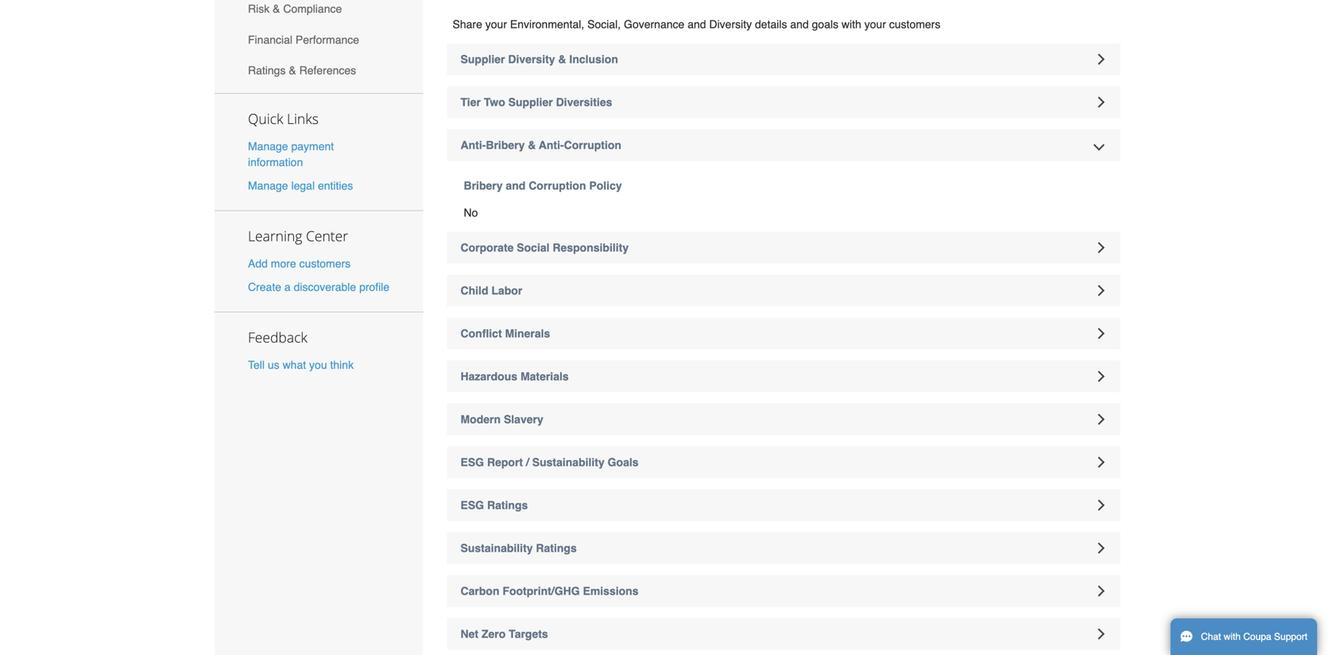 Task type: vqa. For each thing, say whether or not it's contained in the screenshot.
Giulia
no



Task type: describe. For each thing, give the bounding box(es) containing it.
0 horizontal spatial and
[[506, 179, 526, 192]]

anti-bribery & anti-corruption button
[[447, 129, 1121, 161]]

chat
[[1201, 631, 1221, 642]]

2 your from the left
[[865, 18, 886, 31]]

payment
[[291, 140, 334, 153]]

sustainability ratings button
[[447, 532, 1121, 564]]

footprint/ghg
[[503, 585, 580, 597]]

inclusion
[[570, 53, 618, 66]]

details
[[755, 18, 787, 31]]

manage for manage payment information
[[248, 140, 288, 153]]

performance
[[296, 33, 359, 46]]

1 vertical spatial corruption
[[529, 179, 586, 192]]

esg for esg report / sustainability goals
[[461, 456, 484, 469]]

child labor heading
[[447, 275, 1121, 306]]

conflict minerals button
[[447, 318, 1121, 349]]

anti-bribery & anti-corruption heading
[[447, 129, 1121, 161]]

/
[[526, 456, 529, 469]]

tier
[[461, 96, 481, 109]]

responsibility
[[553, 241, 629, 254]]

tier two supplier diversities button
[[447, 86, 1121, 118]]

share your environmental, social, governance and diversity details and goals with your customers
[[453, 18, 941, 31]]

tell
[[248, 358, 265, 371]]

what
[[283, 358, 306, 371]]

esg for esg ratings
[[461, 499, 484, 512]]

tell us what you think
[[248, 358, 354, 371]]

zero
[[482, 628, 506, 640]]

0 horizontal spatial customers
[[299, 257, 351, 270]]

conflict minerals
[[461, 327, 550, 340]]

us
[[268, 358, 280, 371]]

information
[[248, 156, 303, 169]]

bribery inside dropdown button
[[486, 139, 525, 151]]

financial performance link
[[215, 24, 423, 55]]

more
[[271, 257, 296, 270]]

ratings for sustainability
[[536, 542, 577, 554]]

quick links
[[248, 109, 319, 128]]

sustainability inside dropdown button
[[532, 456, 605, 469]]

entities
[[318, 179, 353, 192]]

supplier inside dropdown button
[[508, 96, 553, 109]]

corruption inside dropdown button
[[564, 139, 622, 151]]

child
[[461, 284, 488, 297]]

coupa
[[1244, 631, 1272, 642]]

ratings for esg
[[487, 499, 528, 512]]

create a discoverable profile
[[248, 280, 390, 293]]

financial
[[248, 33, 293, 46]]

carbon footprint/ghg emissions
[[461, 585, 639, 597]]

supplier inside dropdown button
[[461, 53, 505, 66]]

modern slavery heading
[[447, 403, 1121, 435]]

feedback
[[248, 328, 308, 346]]

risk & compliance link
[[215, 0, 423, 24]]

learning
[[248, 227, 302, 245]]

net zero targets heading
[[447, 618, 1121, 650]]

social
[[517, 241, 550, 254]]

goals
[[608, 456, 639, 469]]

share
[[453, 18, 482, 31]]

no
[[464, 206, 478, 219]]

minerals
[[505, 327, 550, 340]]

chat with coupa support
[[1201, 631, 1308, 642]]

modern
[[461, 413, 501, 426]]

corporate
[[461, 241, 514, 254]]

financial performance
[[248, 33, 359, 46]]

sustainability inside dropdown button
[[461, 542, 533, 554]]

supplier diversity & inclusion
[[461, 53, 618, 66]]

carbon footprint/ghg emissions button
[[447, 575, 1121, 607]]

& down the financial performance
[[289, 64, 296, 77]]

profile
[[359, 280, 390, 293]]

quick
[[248, 109, 283, 128]]

2 anti- from the left
[[539, 139, 564, 151]]

add more customers link
[[248, 257, 351, 270]]

policy
[[589, 179, 622, 192]]

emissions
[[583, 585, 639, 597]]

carbon footprint/ghg emissions heading
[[447, 575, 1121, 607]]

discoverable
[[294, 280, 356, 293]]

think
[[330, 358, 354, 371]]

net zero targets
[[461, 628, 548, 640]]

net zero targets button
[[447, 618, 1121, 650]]

0 vertical spatial ratings
[[248, 64, 286, 77]]



Task type: locate. For each thing, give the bounding box(es) containing it.
your
[[485, 18, 507, 31], [865, 18, 886, 31]]

bribery up no
[[464, 179, 503, 192]]

2 horizontal spatial ratings
[[536, 542, 577, 554]]

0 vertical spatial corruption
[[564, 139, 622, 151]]

report
[[487, 456, 523, 469]]

0 horizontal spatial supplier
[[461, 53, 505, 66]]

manage legal entities
[[248, 179, 353, 192]]

corruption down anti-bribery & anti-corruption
[[529, 179, 586, 192]]

goals
[[812, 18, 839, 31]]

esg up sustainability ratings
[[461, 499, 484, 512]]

and right 'governance'
[[688, 18, 706, 31]]

modern slavery
[[461, 413, 544, 426]]

2 vertical spatial ratings
[[536, 542, 577, 554]]

1 vertical spatial manage
[[248, 179, 288, 192]]

1 horizontal spatial your
[[865, 18, 886, 31]]

bribery and corruption policy
[[464, 179, 622, 192]]

sustainability ratings
[[461, 542, 577, 554]]

esg
[[461, 456, 484, 469], [461, 499, 484, 512]]

bribery down two
[[486, 139, 525, 151]]

labor
[[492, 284, 522, 297]]

0 vertical spatial diversity
[[709, 18, 752, 31]]

your right the goals
[[865, 18, 886, 31]]

with right the goals
[[842, 18, 862, 31]]

esg ratings
[[461, 499, 528, 512]]

manage
[[248, 140, 288, 153], [248, 179, 288, 192]]

manage inside manage payment information
[[248, 140, 288, 153]]

diversity inside dropdown button
[[508, 53, 555, 66]]

and down anti-bribery & anti-corruption
[[506, 179, 526, 192]]

1 your from the left
[[485, 18, 507, 31]]

and left the goals
[[790, 18, 809, 31]]

diversities
[[556, 96, 612, 109]]

hazardous materials
[[461, 370, 569, 383]]

esg report / sustainability goals button
[[447, 446, 1121, 478]]

1 vertical spatial customers
[[299, 257, 351, 270]]

1 horizontal spatial and
[[688, 18, 706, 31]]

supplier down share
[[461, 53, 505, 66]]

esg inside dropdown button
[[461, 499, 484, 512]]

learning center
[[248, 227, 348, 245]]

0 horizontal spatial anti-
[[461, 139, 486, 151]]

0 vertical spatial esg
[[461, 456, 484, 469]]

with right the chat
[[1224, 631, 1241, 642]]

create
[[248, 280, 281, 293]]

child labor
[[461, 284, 522, 297]]

two
[[484, 96, 505, 109]]

0 vertical spatial supplier
[[461, 53, 505, 66]]

manage payment information link
[[248, 140, 334, 169]]

esg report / sustainability goals
[[461, 456, 639, 469]]

child labor button
[[447, 275, 1121, 306]]

0 horizontal spatial ratings
[[248, 64, 286, 77]]

tell us what you think button
[[248, 357, 354, 373]]

&
[[273, 2, 280, 15], [558, 53, 566, 66], [289, 64, 296, 77], [528, 139, 536, 151]]

0 vertical spatial with
[[842, 18, 862, 31]]

hazardous materials heading
[[447, 361, 1121, 392]]

references
[[299, 64, 356, 77]]

bribery
[[486, 139, 525, 151], [464, 179, 503, 192]]

1 horizontal spatial anti-
[[539, 139, 564, 151]]

1 horizontal spatial with
[[1224, 631, 1241, 642]]

add
[[248, 257, 268, 270]]

environmental,
[[510, 18, 584, 31]]

anti-bribery & anti-corruption
[[461, 139, 622, 151]]

ratings
[[248, 64, 286, 77], [487, 499, 528, 512], [536, 542, 577, 554]]

ratings & references
[[248, 64, 356, 77]]

1 anti- from the left
[[461, 139, 486, 151]]

supplier
[[461, 53, 505, 66], [508, 96, 553, 109]]

esg inside dropdown button
[[461, 456, 484, 469]]

esg ratings button
[[447, 489, 1121, 521]]

a
[[285, 280, 291, 293]]

1 vertical spatial esg
[[461, 499, 484, 512]]

1 vertical spatial bribery
[[464, 179, 503, 192]]

esg report / sustainability goals heading
[[447, 446, 1121, 478]]

1 vertical spatial ratings
[[487, 499, 528, 512]]

materials
[[521, 370, 569, 383]]

diversity left details
[[709, 18, 752, 31]]

sustainability
[[532, 456, 605, 469], [461, 542, 533, 554]]

tier two supplier diversities
[[461, 96, 612, 109]]

2 manage from the top
[[248, 179, 288, 192]]

manage down information
[[248, 179, 288, 192]]

manage for manage legal entities
[[248, 179, 288, 192]]

0 vertical spatial customers
[[889, 18, 941, 31]]

carbon
[[461, 585, 500, 597]]

risk
[[248, 2, 270, 15]]

support
[[1275, 631, 1308, 642]]

tier two supplier diversities heading
[[447, 86, 1121, 118]]

1 horizontal spatial customers
[[889, 18, 941, 31]]

corporate social responsibility heading
[[447, 232, 1121, 264]]

conflict minerals heading
[[447, 318, 1121, 349]]

create a discoverable profile link
[[248, 280, 390, 293]]

sustainability right /
[[532, 456, 605, 469]]

with inside button
[[1224, 631, 1241, 642]]

links
[[287, 109, 319, 128]]

0 horizontal spatial with
[[842, 18, 862, 31]]

corruption up policy on the top of page
[[564, 139, 622, 151]]

anti- up bribery and corruption policy
[[539, 139, 564, 151]]

supplier diversity & inclusion button
[[447, 43, 1121, 75]]

1 horizontal spatial ratings
[[487, 499, 528, 512]]

corporate social responsibility button
[[447, 232, 1121, 264]]

hazardous
[[461, 370, 518, 383]]

& up bribery and corruption policy
[[528, 139, 536, 151]]

targets
[[509, 628, 548, 640]]

1 vertical spatial diversity
[[508, 53, 555, 66]]

2 esg from the top
[[461, 499, 484, 512]]

2 horizontal spatial and
[[790, 18, 809, 31]]

and
[[688, 18, 706, 31], [790, 18, 809, 31], [506, 179, 526, 192]]

ratings down financial
[[248, 64, 286, 77]]

0 vertical spatial sustainability
[[532, 456, 605, 469]]

esg ratings heading
[[447, 489, 1121, 521]]

manage up information
[[248, 140, 288, 153]]

compliance
[[283, 2, 342, 15]]

1 manage from the top
[[248, 140, 288, 153]]

anti-
[[461, 139, 486, 151], [539, 139, 564, 151]]

& left inclusion
[[558, 53, 566, 66]]

sustainability ratings heading
[[447, 532, 1121, 564]]

modern slavery button
[[447, 403, 1121, 435]]

diversity down environmental,
[[508, 53, 555, 66]]

add more customers
[[248, 257, 351, 270]]

supplier right two
[[508, 96, 553, 109]]

slavery
[[504, 413, 544, 426]]

center
[[306, 227, 348, 245]]

manage payment information
[[248, 140, 334, 169]]

1 esg from the top
[[461, 456, 484, 469]]

you
[[309, 358, 327, 371]]

anti- down 'tier'
[[461, 139, 486, 151]]

esg left report
[[461, 456, 484, 469]]

0 vertical spatial bribery
[[486, 139, 525, 151]]

1 vertical spatial with
[[1224, 631, 1241, 642]]

with
[[842, 18, 862, 31], [1224, 631, 1241, 642]]

social,
[[588, 18, 621, 31]]

your right share
[[485, 18, 507, 31]]

1 horizontal spatial diversity
[[709, 18, 752, 31]]

manage legal entities link
[[248, 179, 353, 192]]

customers
[[889, 18, 941, 31], [299, 257, 351, 270]]

ratings & references link
[[215, 55, 423, 86]]

legal
[[291, 179, 315, 192]]

corporate social responsibility
[[461, 241, 629, 254]]

sustainability down esg ratings
[[461, 542, 533, 554]]

diversity
[[709, 18, 752, 31], [508, 53, 555, 66]]

1 vertical spatial sustainability
[[461, 542, 533, 554]]

ratings down report
[[487, 499, 528, 512]]

0 horizontal spatial diversity
[[508, 53, 555, 66]]

conflict
[[461, 327, 502, 340]]

net
[[461, 628, 479, 640]]

chat with coupa support button
[[1171, 618, 1317, 655]]

ratings up carbon footprint/ghg emissions
[[536, 542, 577, 554]]

0 vertical spatial manage
[[248, 140, 288, 153]]

1 horizontal spatial supplier
[[508, 96, 553, 109]]

corruption
[[564, 139, 622, 151], [529, 179, 586, 192]]

supplier diversity & inclusion heading
[[447, 43, 1121, 75]]

& right risk
[[273, 2, 280, 15]]

1 vertical spatial supplier
[[508, 96, 553, 109]]

0 horizontal spatial your
[[485, 18, 507, 31]]

risk & compliance
[[248, 2, 342, 15]]



